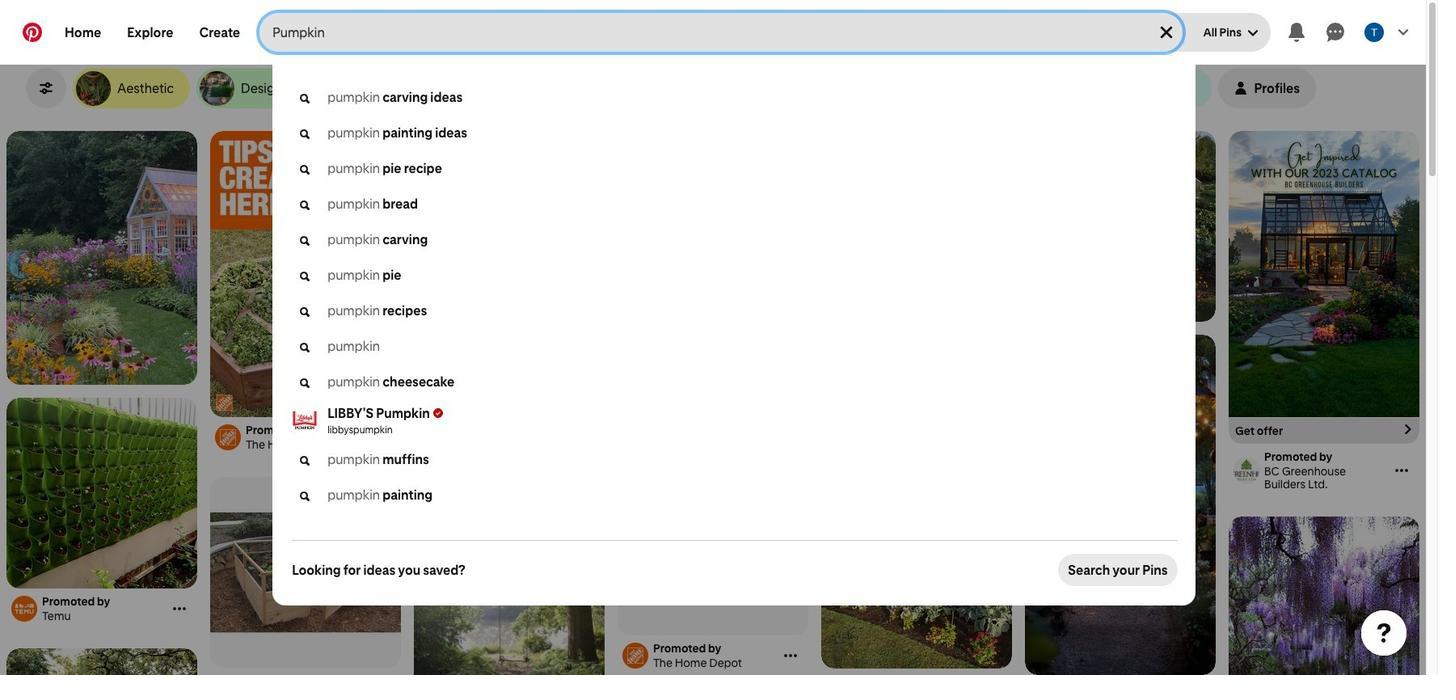 Task type: locate. For each thing, give the bounding box(es) containing it.
this contains an image of: micro wedding venue | intimate wedding venue | virginia image
[[414, 131, 605, 417]]

trees image
[[414, 430, 605, 675]]

filter image
[[40, 82, 53, 95]]

dropdown image
[[1248, 28, 1258, 38]]

tara schultz image
[[1365, 23, 1384, 42]]

this contains: black greenhouse at sunset. "get inspired with our 2023 catalog - bc greenhouse builders" image
[[1229, 131, 1420, 417]]

Search text field
[[273, 13, 1144, 52]]

the home depot has everything you need for your home improvement projects. click to learn more and shop available home and garden products. image
[[210, 131, 401, 417]]

gorgeous & attractive garden siting area home decor design ideas in 2023 | home decorating ideas image
[[1229, 517, 1420, 675]]

list
[[0, 131, 1426, 675]]

domain verification icon image
[[433, 408, 443, 418]]

go to lead ad image
[[1404, 424, 1413, 434]]

this contains an image of: dale's greenhouse and garden - finegardening image
[[6, 131, 197, 385]]



Task type: vqa. For each thing, say whether or not it's contained in the screenshot.
Click to shop icon
no



Task type: describe. For each thing, give the bounding box(es) containing it.
faster shipping. better service image
[[6, 398, 197, 589]]

this contains an image of: creating an enchanting outdoor space: 8 inspiring garden lighting ideas and tips - melanie jade desi image
[[1025, 335, 1216, 675]]

this contains an image of: i (basically) stopped weeding thanks to this game-changing gardening method image
[[821, 430, 1012, 669]]

this 8 ft. x 8 ft. cedar raised garden bed with a 20 in. in high growing bed is great for growing vegetables and flowers with easier access to your plants. the 33.5 in. in high perimeter fencing is backed with wire mesh and can keep pesky critters away. a small door allows access to the inside of the 28 in. wide growing bed. the pre-manufactured cedar panels are designed to assemble with ease. floor not included and not required. 2 folding hinged trellis panels shown in picture are not included. color: natural wood. image
[[210, 477, 401, 668]]

the 8 ft. x 16 ft. cedar garden bed takes urban gardening to a whole new level. big in size and easy to access from all sides makes crowing crops for a family of 4 or more a breeze. panelized cedar walls will easily assemble. climbing plants, tomatoes or runner beans will have lots of room to grow. every wall panel allows 20 in. d of growing height with an attached wire mesh screened frame. total height of 33.5 in. will keep dogs and pesky pests away. weeding and planting will be a breeze with e image
[[618, 445, 809, 635]]

this contains an image of: beauty in small things image
[[1025, 131, 1216, 322]]

this contains an image of: what are these purple plants in monty's garden? image
[[6, 648, 197, 675]]

person image
[[1235, 82, 1248, 95]]



